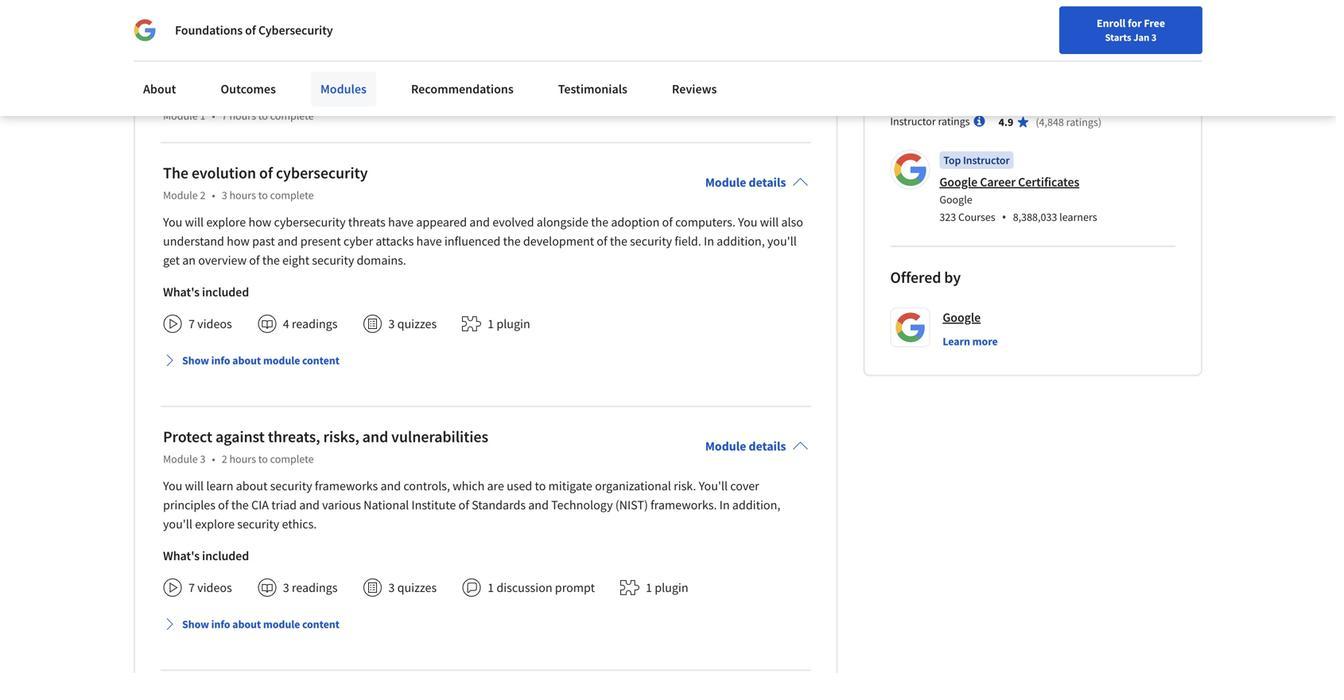 Task type: locate. For each thing, give the bounding box(es) containing it.
0 vertical spatial plugin
[[497, 316, 530, 332]]

module details for protect against threats, risks, and vulnerabilities
[[705, 439, 786, 455]]

1 vertical spatial instructor
[[963, 153, 1010, 168]]

and up ethics.
[[299, 498, 320, 514]]

included for evolution
[[202, 285, 249, 300]]

explore inside the you will learn about security frameworks and controls, which are used to mitigate organizational risk. you'll cover principles of the cia triad and various national institute of standards and technology (nist) frameworks. in addition, you'll explore security ethics.
[[195, 517, 235, 533]]

0 horizontal spatial career
[[980, 174, 1016, 190]]

videos
[[197, 316, 232, 332], [197, 580, 232, 596]]

0 vertical spatial cybersecurity
[[276, 163, 368, 183]]

1 vertical spatial quizzes
[[397, 580, 437, 596]]

• right courses
[[1002, 209, 1007, 226]]

1 vertical spatial module details
[[705, 439, 786, 455]]

how up overview
[[227, 234, 250, 250]]

1 vertical spatial 3 quizzes
[[388, 580, 437, 596]]

0 vertical spatial google
[[940, 174, 978, 190]]

cybersecurity up present
[[274, 215, 346, 230]]

to right 'used'
[[535, 479, 546, 494]]

attacks
[[376, 234, 414, 250]]

4
[[283, 316, 289, 332]]

0 horizontal spatial you'll
[[163, 517, 192, 533]]

complete
[[270, 188, 314, 203], [270, 452, 314, 467]]

to
[[258, 188, 268, 203], [258, 452, 268, 467], [535, 479, 546, 494]]

you for vulnerabilities
[[163, 479, 182, 494]]

2 vertical spatial •
[[212, 452, 215, 467]]

and down 'used'
[[528, 498, 549, 514]]

show for protect
[[182, 618, 209, 632]]

addition, down cover
[[732, 498, 780, 514]]

national
[[364, 498, 409, 514]]

1 vertical spatial videos
[[197, 580, 232, 596]]

2
[[200, 188, 206, 203], [222, 452, 227, 467]]

module down protect
[[163, 452, 198, 467]]

you inside the you will learn about security frameworks and controls, which are used to mitigate organizational risk. you'll cover principles of the cia triad and various national institute of standards and technology (nist) frameworks. in addition, you'll explore security ethics.
[[163, 479, 182, 494]]

content down 3 readings
[[302, 618, 340, 632]]

1 what's from the top
[[163, 285, 200, 300]]

1 for protect against threats, risks, and vulnerabilities
[[488, 580, 494, 596]]

0 horizontal spatial plugin
[[497, 316, 530, 332]]

2 show from the top
[[182, 618, 209, 632]]

1 vertical spatial included
[[202, 549, 249, 564]]

what's included for against
[[163, 549, 249, 564]]

1 horizontal spatial ratings
[[1066, 115, 1098, 129]]

complete up past
[[270, 188, 314, 203]]

4,848
[[1039, 115, 1064, 129]]

0 vertical spatial about
[[232, 354, 261, 368]]

included down principles
[[202, 549, 249, 564]]

1 vertical spatial readings
[[292, 580, 338, 596]]

1 show info about module content from the top
[[182, 354, 340, 368]]

2 readings from the top
[[292, 580, 338, 596]]

videos for evolution
[[197, 316, 232, 332]]

1 vertical spatial 7 videos
[[188, 580, 232, 596]]

instructor up google career certificates link
[[963, 153, 1010, 168]]

about link
[[134, 72, 186, 107]]

security down adoption
[[630, 234, 672, 250]]

0 vertical spatial videos
[[197, 316, 232, 332]]

and inside protect against threats, risks, and vulnerabilities module 3 • 2 hours to complete
[[362, 427, 388, 447]]

you up principles
[[163, 479, 182, 494]]

past
[[252, 234, 275, 250]]

• for vulnerabilities
[[212, 452, 215, 467]]

8,388,033
[[1013, 210, 1057, 224]]

will left also on the right of page
[[760, 215, 779, 230]]

to inside the evolution of cybersecurity module 2 • 3 hours to complete
[[258, 188, 268, 203]]

google up learn
[[943, 310, 981, 326]]

will for vulnerabilities
[[185, 479, 204, 494]]

will inside the you will learn about security frameworks and controls, which are used to mitigate organizational risk. you'll cover principles of the cia triad and various national institute of standards and technology (nist) frameworks. in addition, you'll explore security ethics.
[[185, 479, 204, 494]]

info for against
[[211, 618, 230, 632]]

career right new
[[1177, 18, 1208, 33]]

security down the cia
[[237, 517, 279, 533]]

3 inside protect against threats, risks, and vulnerabilities module 3 • 2 hours to complete
[[200, 452, 206, 467]]

career inside the top instructor google career certificates google 323 courses • 8,388,033 learners
[[980, 174, 1016, 190]]

show
[[182, 354, 209, 368], [182, 618, 209, 632]]

what's included down principles
[[163, 549, 249, 564]]

0 vertical spatial 7
[[188, 316, 195, 332]]

1 module from the top
[[263, 354, 300, 368]]

of right development
[[597, 234, 607, 250]]

1 details from the top
[[749, 175, 786, 191]]

0 vertical spatial details
[[749, 175, 786, 191]]

2 vertical spatial about
[[232, 618, 261, 632]]

readings for risks,
[[292, 580, 338, 596]]

will for 2
[[185, 215, 204, 230]]

addition, inside you will explore how cybersecurity threats have appeared and evolved alongside the adoption of computers. you will also understand how past and present cyber attacks have influenced the development of the security field. in addition, you'll get an overview of the eight security domains.
[[717, 234, 765, 250]]

reviews
[[672, 81, 717, 97]]

1 vertical spatial addition,
[[732, 498, 780, 514]]

0 vertical spatial quizzes
[[397, 316, 437, 332]]

the
[[163, 163, 188, 183]]

2 down against
[[222, 452, 227, 467]]

explore inside you will explore how cybersecurity threats have appeared and evolved alongside the adoption of computers. you will also understand how past and present cyber attacks have influenced the development of the security field. in addition, you'll get an overview of the eight security domains.
[[206, 215, 246, 230]]

1 vertical spatial how
[[227, 234, 250, 250]]

discussion
[[497, 580, 552, 596]]

hours down evolution
[[229, 188, 256, 203]]

2 content from the top
[[302, 618, 340, 632]]

included
[[202, 285, 249, 300], [202, 549, 249, 564]]

the left the cia
[[231, 498, 249, 514]]

readings
[[292, 316, 338, 332], [292, 580, 338, 596]]

module
[[263, 354, 300, 368], [263, 618, 300, 632]]

cybersecurity
[[258, 22, 333, 38]]

of right adoption
[[662, 215, 673, 230]]

1 show info about module content button from the top
[[157, 347, 346, 375]]

frameworks.
[[651, 498, 717, 514]]

2 module from the top
[[263, 618, 300, 632]]

technology
[[551, 498, 613, 514]]

2 inside the evolution of cybersecurity module 2 • 3 hours to complete
[[200, 188, 206, 203]]

2 videos from the top
[[197, 580, 232, 596]]

2 show info about module content from the top
[[182, 618, 340, 632]]

7
[[188, 316, 195, 332], [188, 580, 195, 596]]

0 horizontal spatial ratings
[[938, 114, 970, 129]]

1 vertical spatial info
[[211, 618, 230, 632]]

the inside the you will learn about security frameworks and controls, which are used to mitigate organizational risk. you'll cover principles of the cia triad and various national institute of standards and technology (nist) frameworks. in addition, you'll explore security ethics.
[[231, 498, 249, 514]]

protect
[[163, 427, 212, 447]]

1 vertical spatial 2
[[222, 452, 227, 467]]

1 content from the top
[[302, 354, 340, 368]]

show info about module content down 3 readings
[[182, 618, 340, 632]]

in down 'computers.'
[[704, 234, 714, 250]]

2 3 quizzes from the top
[[388, 580, 437, 596]]

what's
[[163, 285, 200, 300], [163, 549, 200, 564]]

1 vertical spatial details
[[749, 439, 786, 455]]

to inside protect against threats, risks, and vulnerabilities module 3 • 2 hours to complete
[[258, 452, 268, 467]]

1 7 videos from the top
[[188, 316, 232, 332]]

0 vertical spatial 2
[[200, 188, 206, 203]]

evolved
[[492, 215, 534, 230]]

explore up understand
[[206, 215, 246, 230]]

• inside the top instructor google career certificates google 323 courses • 8,388,033 learners
[[1002, 209, 1007, 226]]

1 horizontal spatial in
[[720, 498, 730, 514]]

to inside the you will learn about security frameworks and controls, which are used to mitigate organizational risk. you'll cover principles of the cia triad and various national institute of standards and technology (nist) frameworks. in addition, you'll explore security ethics.
[[535, 479, 546, 494]]

hours
[[229, 188, 256, 203], [229, 452, 256, 467]]

1 show from the top
[[182, 354, 209, 368]]

have up attacks
[[388, 215, 414, 230]]

cybersecurity up threats at the left top
[[276, 163, 368, 183]]

module details for the evolution of cybersecurity
[[705, 175, 786, 191]]

2 7 from the top
[[188, 580, 195, 596]]

0 horizontal spatial instructor
[[890, 114, 936, 129]]

1 vertical spatial show
[[182, 618, 209, 632]]

how
[[248, 215, 271, 230], [227, 234, 250, 250]]

0 vertical spatial addition,
[[717, 234, 765, 250]]

domains.
[[357, 253, 406, 269]]

career up courses
[[980, 174, 1016, 190]]

you'll down also on the right of page
[[767, 234, 797, 250]]

2 vertical spatial to
[[535, 479, 546, 494]]

module down 4 at top
[[263, 354, 300, 368]]

show info about module content down 4 at top
[[182, 354, 340, 368]]

what's down an on the top
[[163, 285, 200, 300]]

2 show info about module content button from the top
[[157, 611, 346, 639]]

1 info from the top
[[211, 354, 230, 368]]

addition, down 'computers.'
[[717, 234, 765, 250]]

0 vertical spatial readings
[[292, 316, 338, 332]]

you'll down principles
[[163, 517, 192, 533]]

1 vertical spatial you'll
[[163, 517, 192, 533]]

0 vertical spatial in
[[704, 234, 714, 250]]

1 vertical spatial what's
[[163, 549, 200, 564]]

1 discussion prompt
[[488, 580, 595, 596]]

1 module details from the top
[[705, 175, 786, 191]]

what's included down overview
[[163, 285, 249, 300]]

certificates
[[1018, 174, 1080, 190]]

alongside
[[537, 215, 588, 230]]

1 7 from the top
[[188, 316, 195, 332]]

you'll
[[699, 479, 728, 494]]

1 vertical spatial to
[[258, 452, 268, 467]]

3 quizzes for cybersecurity
[[388, 316, 437, 332]]

controls,
[[404, 479, 450, 494]]

1 included from the top
[[202, 285, 249, 300]]

what's down principles
[[163, 549, 200, 564]]

show info about module content button
[[157, 347, 346, 375], [157, 611, 346, 639]]

module for of
[[263, 354, 300, 368]]

google career certificates image
[[893, 152, 928, 187]]

have down appeared
[[416, 234, 442, 250]]

1 vertical spatial cybersecurity
[[274, 215, 346, 230]]

1 horizontal spatial you'll
[[767, 234, 797, 250]]

0 vertical spatial 3 quizzes
[[388, 316, 437, 332]]

module inside protect against threats, risks, and vulnerabilities module 3 • 2 hours to complete
[[163, 452, 198, 467]]

complete down threats,
[[270, 452, 314, 467]]

career
[[1177, 18, 1208, 33], [980, 174, 1016, 190]]

1 vertical spatial hours
[[229, 452, 256, 467]]

hours inside the evolution of cybersecurity module 2 • 3 hours to complete
[[229, 188, 256, 203]]

1 vertical spatial 7
[[188, 580, 195, 596]]

details
[[749, 175, 786, 191], [749, 439, 786, 455]]

addition,
[[717, 234, 765, 250], [732, 498, 780, 514]]

1 quizzes from the top
[[397, 316, 437, 332]]

about
[[232, 354, 261, 368], [236, 479, 268, 494], [232, 618, 261, 632]]

about for against
[[232, 618, 261, 632]]

included down overview
[[202, 285, 249, 300]]

0 vertical spatial info
[[211, 354, 230, 368]]

hours down against
[[229, 452, 256, 467]]

evolution
[[192, 163, 256, 183]]

enroll for free starts jan 3
[[1097, 16, 1165, 44]]

you'll
[[767, 234, 797, 250], [163, 517, 192, 533]]

content down 4 readings
[[302, 354, 340, 368]]

have
[[388, 215, 414, 230], [416, 234, 442, 250]]

1 vertical spatial what's included
[[163, 549, 249, 564]]

None search field
[[227, 10, 608, 42]]

323
[[940, 210, 956, 224]]

google
[[940, 174, 978, 190], [940, 193, 972, 207], [943, 310, 981, 326]]

videos for against
[[197, 580, 232, 596]]

0 horizontal spatial in
[[704, 234, 714, 250]]

of inside the evolution of cybersecurity module 2 • 3 hours to complete
[[259, 163, 273, 183]]

0 horizontal spatial have
[[388, 215, 414, 230]]

1 horizontal spatial career
[[1177, 18, 1208, 33]]

google down top
[[940, 174, 978, 190]]

and up influenced
[[470, 215, 490, 230]]

1 horizontal spatial instructor
[[963, 153, 1010, 168]]

7 for protect
[[188, 580, 195, 596]]

2 7 videos from the top
[[188, 580, 232, 596]]

7 videos
[[188, 316, 232, 332], [188, 580, 232, 596]]

career for google
[[980, 174, 1016, 190]]

1 vertical spatial career
[[980, 174, 1016, 190]]

module details up cover
[[705, 439, 786, 455]]

cybersecurity
[[276, 163, 368, 183], [274, 215, 346, 230]]

0 vertical spatial have
[[388, 215, 414, 230]]

details up also on the right of page
[[749, 175, 786, 191]]

1 vertical spatial show info about module content
[[182, 618, 340, 632]]

0 vertical spatial content
[[302, 354, 340, 368]]

1 vertical spatial show info about module content button
[[157, 611, 346, 639]]

0 vertical spatial to
[[258, 188, 268, 203]]

and right risks,
[[362, 427, 388, 447]]

plugin
[[497, 316, 530, 332], [655, 580, 688, 596]]

starts
[[1105, 31, 1131, 44]]

0 horizontal spatial 2
[[200, 188, 206, 203]]

how up past
[[248, 215, 271, 230]]

of right foundations
[[245, 22, 256, 38]]

0 vertical spatial how
[[248, 215, 271, 230]]

2 what's included from the top
[[163, 549, 249, 564]]

and
[[470, 215, 490, 230], [277, 234, 298, 250], [362, 427, 388, 447], [381, 479, 401, 494], [299, 498, 320, 514], [528, 498, 549, 514]]

info for evolution
[[211, 354, 230, 368]]

ratings right 4,848
[[1066, 115, 1098, 129]]

will
[[185, 215, 204, 230], [760, 215, 779, 230], [185, 479, 204, 494]]

details up cover
[[749, 439, 786, 455]]

0 vertical spatial what's
[[163, 285, 200, 300]]

0 vertical spatial complete
[[270, 188, 314, 203]]

1 vertical spatial module
[[263, 618, 300, 632]]

1 vertical spatial have
[[416, 234, 442, 250]]

3 quizzes
[[388, 316, 437, 332], [388, 580, 437, 596]]

free
[[1144, 16, 1165, 30]]

explore down principles
[[195, 517, 235, 533]]

2 down evolution
[[200, 188, 206, 203]]

included for against
[[202, 549, 249, 564]]

2 complete from the top
[[270, 452, 314, 467]]

security up 'triad'
[[270, 479, 312, 494]]

1 complete from the top
[[270, 188, 314, 203]]

to up past
[[258, 188, 268, 203]]

2 hours from the top
[[229, 452, 256, 467]]

0 vertical spatial you'll
[[767, 234, 797, 250]]

3
[[1152, 31, 1157, 44], [222, 188, 227, 203], [388, 316, 395, 332], [200, 452, 206, 467], [283, 580, 289, 596], [388, 580, 395, 596]]

show info about module content button down 4 at top
[[157, 347, 346, 375]]

module up the you'll
[[705, 439, 746, 455]]

module details up 'computers.'
[[705, 175, 786, 191]]

1 vertical spatial content
[[302, 618, 340, 632]]

1 vertical spatial explore
[[195, 517, 235, 533]]

0 vertical spatial •
[[212, 188, 215, 203]]

0 vertical spatial career
[[1177, 18, 1208, 33]]

0 vertical spatial what's included
[[163, 285, 249, 300]]

0 vertical spatial explore
[[206, 215, 246, 230]]

what's for the
[[163, 285, 200, 300]]

show info about module content for evolution
[[182, 354, 340, 368]]

1 vertical spatial 1 plugin
[[646, 580, 688, 596]]

0 vertical spatial module
[[263, 354, 300, 368]]

1 horizontal spatial 2
[[222, 452, 227, 467]]

2 quizzes from the top
[[397, 580, 437, 596]]

readings down ethics.
[[292, 580, 338, 596]]

2 details from the top
[[749, 439, 786, 455]]

will up principles
[[185, 479, 204, 494]]

0 vertical spatial 7 videos
[[188, 316, 232, 332]]

1 vertical spatial in
[[720, 498, 730, 514]]

0 vertical spatial show
[[182, 354, 209, 368]]

0 vertical spatial show info about module content button
[[157, 347, 346, 375]]

to down against
[[258, 452, 268, 467]]

of right evolution
[[259, 163, 273, 183]]

about
[[143, 81, 176, 97]]

1 vertical spatial complete
[[270, 452, 314, 467]]

1 videos from the top
[[197, 316, 232, 332]]

will up understand
[[185, 215, 204, 230]]

module
[[705, 175, 746, 191], [163, 188, 198, 203], [705, 439, 746, 455], [163, 452, 198, 467]]

show info about module content button down 3 readings
[[157, 611, 346, 639]]

1 plugin
[[488, 316, 530, 332], [646, 580, 688, 596]]

adoption
[[611, 215, 660, 230]]

• inside protect against threats, risks, and vulnerabilities module 3 • 2 hours to complete
[[212, 452, 215, 467]]

in down the you'll
[[720, 498, 730, 514]]

0 horizontal spatial 1 plugin
[[488, 316, 530, 332]]

0 vertical spatial included
[[202, 285, 249, 300]]

2 module details from the top
[[705, 439, 786, 455]]

readings right 4 at top
[[292, 316, 338, 332]]

for
[[1128, 16, 1142, 30]]

you up understand
[[163, 215, 182, 230]]

1 3 quizzes from the top
[[388, 316, 437, 332]]

1 hours from the top
[[229, 188, 256, 203]]

0 vertical spatial show info about module content
[[182, 354, 340, 368]]

less
[[164, 20, 185, 36]]

0 vertical spatial instructor
[[890, 114, 936, 129]]

ratings
[[938, 114, 970, 129], [1066, 115, 1098, 129]]

ratings up top
[[938, 114, 970, 129]]

overview
[[198, 253, 247, 269]]

1 vertical spatial •
[[1002, 209, 1007, 226]]

0 vertical spatial module details
[[705, 175, 786, 191]]

details for protect against threats, risks, and vulnerabilities
[[749, 439, 786, 455]]

1 what's included from the top
[[163, 285, 249, 300]]

• up learn
[[212, 452, 215, 467]]

• down evolution
[[212, 188, 215, 203]]

module down the
[[163, 188, 198, 203]]

1 readings from the top
[[292, 316, 338, 332]]

1 horizontal spatial plugin
[[655, 580, 688, 596]]

google up '323'
[[940, 193, 972, 207]]

get
[[163, 253, 180, 269]]

0 vertical spatial hours
[[229, 188, 256, 203]]

2 what's from the top
[[163, 549, 200, 564]]

7 videos for evolution
[[188, 316, 232, 332]]

2 info from the top
[[211, 618, 230, 632]]

find your new career link
[[1100, 16, 1216, 36]]

learn
[[206, 479, 233, 494]]

2 included from the top
[[202, 549, 249, 564]]

1 vertical spatial about
[[236, 479, 268, 494]]

instructor up google career certificates 'icon'
[[890, 114, 936, 129]]

google link
[[943, 308, 981, 327]]

3 inside the evolution of cybersecurity module 2 • 3 hours to complete
[[222, 188, 227, 203]]

module for threats,
[[263, 618, 300, 632]]

module down 3 readings
[[263, 618, 300, 632]]

career for new
[[1177, 18, 1208, 33]]

quizzes for risks,
[[397, 580, 437, 596]]

offered
[[890, 268, 941, 288]]

you will explore how cybersecurity threats have appeared and evolved alongside the adoption of computers. you will also understand how past and present cyber attacks have influenced the development of the security field. in addition, you'll get an overview of the eight security domains.
[[163, 215, 803, 269]]

explore
[[206, 215, 246, 230], [195, 517, 235, 533]]

by
[[944, 268, 961, 288]]



Task type: vqa. For each thing, say whether or not it's contained in the screenshot.
Career within the top instructor google career certificates google 323 courses • 8,388,033 learners
yes



Task type: describe. For each thing, give the bounding box(es) containing it.
google career certificates link
[[940, 174, 1080, 190]]

show info about module content button for against
[[157, 611, 346, 639]]

foundations
[[175, 22, 243, 38]]

what's included for evolution
[[163, 285, 249, 300]]

the down adoption
[[610, 234, 627, 250]]

module up 'computers.'
[[705, 175, 746, 191]]

the down past
[[262, 253, 280, 269]]

organizational
[[595, 479, 671, 494]]

risk.
[[674, 479, 696, 494]]

7 for the
[[188, 316, 195, 332]]

vulnerabilities
[[391, 427, 488, 447]]

content for cybersecurity
[[302, 354, 340, 368]]

the left adoption
[[591, 215, 609, 230]]

instructor ratings
[[890, 114, 970, 129]]

eight
[[282, 253, 309, 269]]

(nist)
[[615, 498, 648, 514]]

modules link
[[311, 72, 376, 107]]

content for risks,
[[302, 618, 340, 632]]

learn more button
[[943, 334, 998, 350]]

of down the which at the bottom left
[[459, 498, 469, 514]]

2 inside protect against threats, risks, and vulnerabilities module 3 • 2 hours to complete
[[222, 452, 227, 467]]

hours inside protect against threats, risks, and vulnerabilities module 3 • 2 hours to complete
[[229, 452, 256, 467]]

instructor inside the top instructor google career certificates google 323 courses • 8,388,033 learners
[[963, 153, 1010, 168]]

present
[[300, 234, 341, 250]]

read less button
[[134, 20, 185, 36]]

4 readings
[[283, 316, 338, 332]]

testimonials link
[[549, 72, 637, 107]]

recommendations link
[[402, 72, 523, 107]]

in inside the you will learn about security frameworks and controls, which are used to mitigate organizational risk. you'll cover principles of the cia triad and various national institute of standards and technology (nist) frameworks. in addition, you'll explore security ethics.
[[720, 498, 730, 514]]

google image
[[134, 19, 156, 41]]

you will learn about security frameworks and controls, which are used to mitigate organizational risk. you'll cover principles of the cia triad and various national institute of standards and technology (nist) frameworks. in addition, you'll explore security ethics.
[[163, 479, 780, 533]]

frameworks
[[315, 479, 378, 494]]

standards
[[472, 498, 526, 514]]

learners
[[1060, 210, 1097, 224]]

triad
[[271, 498, 297, 514]]

3 inside enroll for free starts jan 3
[[1152, 31, 1157, 44]]

find your new career
[[1108, 18, 1208, 33]]

prompt
[[555, 580, 595, 596]]

are
[[487, 479, 504, 494]]

cyber
[[344, 234, 373, 250]]

read less
[[134, 20, 185, 36]]

also
[[781, 215, 803, 230]]

courses
[[958, 210, 996, 224]]

mitigate
[[548, 479, 592, 494]]

new
[[1154, 18, 1175, 33]]

about for evolution
[[232, 354, 261, 368]]

cybersecurity inside the evolution of cybersecurity module 2 • 3 hours to complete
[[276, 163, 368, 183]]

1 horizontal spatial have
[[416, 234, 442, 250]]

outcomes
[[221, 81, 276, 97]]

find
[[1108, 18, 1129, 33]]

computers.
[[675, 215, 736, 230]]

show for the
[[182, 354, 209, 368]]

3 quizzes for risks,
[[388, 580, 437, 596]]

and up national
[[381, 479, 401, 494]]

details for the evolution of cybersecurity
[[749, 175, 786, 191]]

1 vertical spatial google
[[940, 193, 972, 207]]

the down evolved in the left of the page
[[503, 234, 521, 250]]

of down past
[[249, 253, 260, 269]]

1 for the evolution of cybersecurity
[[488, 316, 494, 332]]

you for 2
[[163, 215, 182, 230]]

readings for cybersecurity
[[292, 316, 338, 332]]

about inside the you will learn about security frameworks and controls, which are used to mitigate organizational risk. you'll cover principles of the cia triad and various national institute of standards and technology (nist) frameworks. in addition, you'll explore security ethics.
[[236, 479, 268, 494]]

recommendations
[[411, 81, 514, 97]]

security down present
[[312, 253, 354, 269]]

)
[[1098, 115, 1102, 129]]

read
[[134, 20, 161, 36]]

• inside the evolution of cybersecurity module 2 • 3 hours to complete
[[212, 188, 215, 203]]

of down learn
[[218, 498, 229, 514]]

principles
[[163, 498, 216, 514]]

outcomes link
[[211, 72, 285, 107]]

influenced
[[444, 234, 501, 250]]

7 videos for against
[[188, 580, 232, 596]]

complete inside the evolution of cybersecurity module 2 • 3 hours to complete
[[270, 188, 314, 203]]

an
[[182, 253, 196, 269]]

against
[[215, 427, 265, 447]]

your
[[1131, 18, 1152, 33]]

modules
[[320, 81, 367, 97]]

you'll inside you will explore how cybersecurity threats have appeared and evolved alongside the adoption of computers. you will also understand how past and present cyber attacks have influenced the development of the security field. in addition, you'll get an overview of the eight security domains.
[[767, 234, 797, 250]]

in inside you will explore how cybersecurity threats have appeared and evolved alongside the adoption of computers. you will also understand how past and present cyber attacks have influenced the development of the security field. in addition, you'll get an overview of the eight security domains.
[[704, 234, 714, 250]]

and up eight
[[277, 234, 298, 250]]

protect against threats, risks, and vulnerabilities module 3 • 2 hours to complete
[[163, 427, 488, 467]]

( 4,848 ratings )
[[1036, 115, 1102, 129]]

used
[[507, 479, 532, 494]]

enroll
[[1097, 16, 1126, 30]]

risks,
[[323, 427, 359, 447]]

2 vertical spatial google
[[943, 310, 981, 326]]

top
[[944, 153, 961, 168]]

reviews link
[[662, 72, 727, 107]]

quizzes for cybersecurity
[[397, 316, 437, 332]]

• for google
[[1002, 209, 1007, 226]]

show info about module content for against
[[182, 618, 340, 632]]

complete inside protect against threats, risks, and vulnerabilities module 3 • 2 hours to complete
[[270, 452, 314, 467]]

3 readings
[[283, 580, 338, 596]]

development
[[523, 234, 594, 250]]

what's for protect
[[163, 549, 200, 564]]

learn more
[[943, 335, 998, 349]]

to for threats,
[[258, 452, 268, 467]]

various
[[322, 498, 361, 514]]

you right 'computers.'
[[738, 215, 757, 230]]

1 horizontal spatial 1 plugin
[[646, 580, 688, 596]]

to for learn
[[535, 479, 546, 494]]

addition, inside the you will learn about security frameworks and controls, which are used to mitigate organizational risk. you'll cover principles of the cia triad and various national institute of standards and technology (nist) frameworks. in addition, you'll explore security ethics.
[[732, 498, 780, 514]]

institute
[[412, 498, 456, 514]]

cia
[[251, 498, 269, 514]]

(
[[1036, 115, 1039, 129]]

threats,
[[268, 427, 320, 447]]

ethics.
[[282, 517, 317, 533]]

understand
[[163, 234, 224, 250]]

you'll inside the you will learn about security frameworks and controls, which are used to mitigate organizational risk. you'll cover principles of the cia triad and various national institute of standards and technology (nist) frameworks. in addition, you'll explore security ethics.
[[163, 517, 192, 533]]

foundations of cybersecurity
[[175, 22, 333, 38]]

threats
[[348, 215, 386, 230]]

show info about module content button for evolution
[[157, 347, 346, 375]]

jan
[[1133, 31, 1150, 44]]

appeared
[[416, 215, 467, 230]]

cybersecurity inside you will explore how cybersecurity threats have appeared and evolved alongside the adoption of computers. you will also understand how past and present cyber attacks have influenced the development of the security field. in addition, you'll get an overview of the eight security domains.
[[274, 215, 346, 230]]

field.
[[675, 234, 701, 250]]

learn
[[943, 335, 970, 349]]

4.9
[[999, 115, 1014, 129]]

0 vertical spatial 1 plugin
[[488, 316, 530, 332]]

module inside the evolution of cybersecurity module 2 • 3 hours to complete
[[163, 188, 198, 203]]

1 vertical spatial plugin
[[655, 580, 688, 596]]

which
[[453, 479, 485, 494]]

cover
[[730, 479, 759, 494]]



